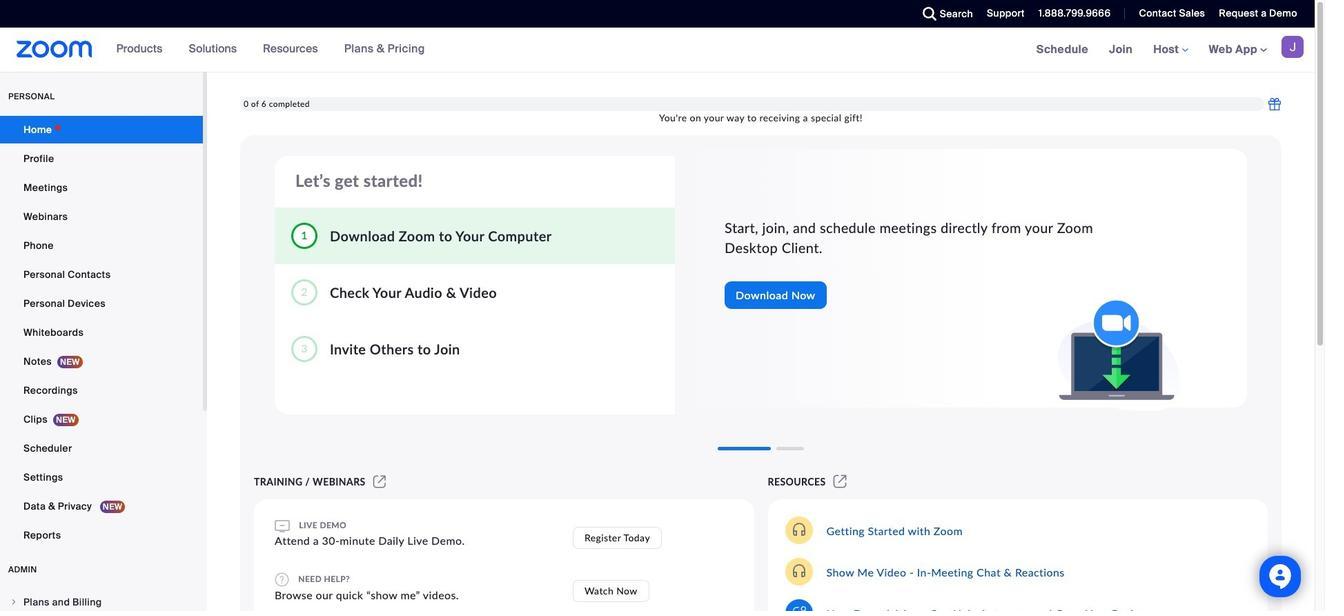 Task type: vqa. For each thing, say whether or not it's contained in the screenshot.
the bottommost Show options image
no



Task type: describe. For each thing, give the bounding box(es) containing it.
profile picture image
[[1282, 36, 1304, 58]]

zoom logo image
[[17, 41, 92, 58]]



Task type: locate. For each thing, give the bounding box(es) containing it.
1 window new image from the left
[[371, 476, 388, 488]]

0 horizontal spatial window new image
[[371, 476, 388, 488]]

right image
[[10, 599, 18, 607]]

2 window new image from the left
[[832, 476, 849, 488]]

meetings navigation
[[1026, 28, 1315, 72]]

banner
[[0, 28, 1315, 72]]

personal menu menu
[[0, 116, 203, 551]]

product information navigation
[[106, 28, 436, 72]]

window new image
[[371, 476, 388, 488], [832, 476, 849, 488]]

1 horizontal spatial window new image
[[832, 476, 849, 488]]

menu item
[[0, 590, 203, 612]]



